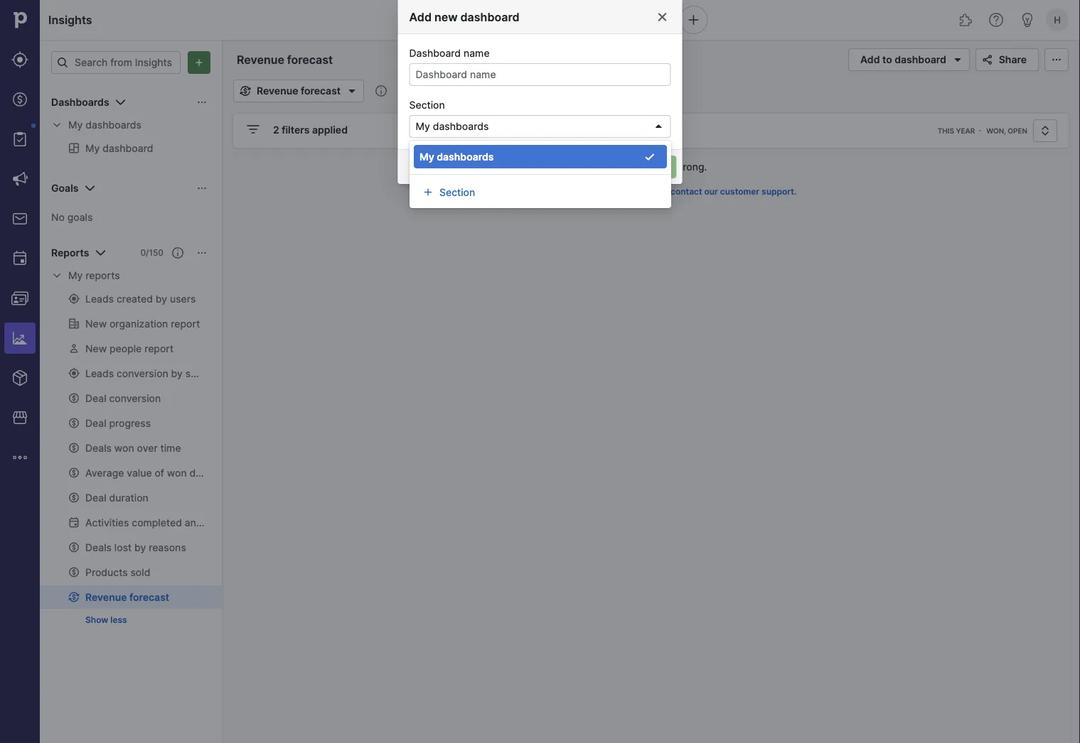 Task type: vqa. For each thing, say whether or not it's contained in the screenshot.
COLOR UNDEFINED image
yes



Task type: describe. For each thing, give the bounding box(es) containing it.
goals button
[[40, 177, 222, 200]]

marketplace image
[[11, 410, 28, 427]]

insights
[[48, 13, 92, 27]]

revenue
[[257, 85, 298, 97]]

add to dashboard button
[[848, 48, 970, 71]]

color primary image inside my dashboards "popup button"
[[653, 121, 665, 132]]

info image
[[376, 85, 387, 97]]

revenue forecast button
[[233, 80, 364, 102]]

color secondary image for my reports
[[51, 270, 63, 282]]

goals inside goals button
[[51, 182, 79, 194]]

Dashboard name text field
[[409, 63, 671, 86]]

add to dashboard
[[860, 54, 946, 66]]

customer
[[720, 187, 760, 197]]

less
[[110, 615, 127, 626]]

sales inbox image
[[11, 210, 28, 228]]

again.
[[548, 187, 572, 197]]

leads image
[[11, 51, 28, 68]]

dashboard name
[[409, 47, 490, 59]]

color primary image inside the share button
[[979, 54, 996, 65]]

color primary image inside my dashboards option
[[644, 151, 656, 162]]

this year
[[938, 127, 975, 135]]

no
[[51, 211, 65, 223]]

new
[[434, 10, 458, 24]]

more image
[[11, 449, 28, 467]]

share button
[[975, 48, 1039, 71]]

dashboards button
[[40, 91, 222, 114]]

open
[[1008, 127, 1028, 135]]

something
[[595, 161, 646, 173]]

Revenue forecast field
[[233, 50, 354, 69]]

my inside "popup button"
[[416, 121, 430, 133]]

something went wrong.
[[595, 161, 707, 173]]

revenue forecast
[[257, 85, 341, 97]]

won, open
[[987, 127, 1028, 135]]

add new dashboard
[[409, 10, 519, 24]]

deals image
[[11, 91, 28, 108]]

dashboards inside button
[[51, 96, 109, 108]]

section inside "option"
[[439, 186, 475, 198]]

please try again. if the problem persists, contact our customer support.
[[505, 187, 797, 197]]

color primary inverted image
[[191, 57, 208, 68]]

won,
[[987, 127, 1006, 135]]

show
[[85, 615, 108, 626]]

home image
[[9, 9, 31, 31]]

cancel
[[579, 161, 613, 173]]

forecast
[[301, 85, 341, 97]]

dashboard for add to dashboard
[[895, 54, 946, 66]]

support.
[[762, 187, 797, 197]]

if
[[575, 187, 580, 197]]

0/150
[[140, 248, 164, 258]]

color undefined image
[[11, 131, 28, 148]]

list box containing my dashboards
[[410, 141, 671, 208]]

the
[[583, 187, 596, 197]]



Task type: locate. For each thing, give the bounding box(es) containing it.
color primary image inside goals button
[[196, 183, 208, 194]]

my dashboards for my dashboards option
[[420, 151, 494, 163]]

section
[[409, 99, 445, 111], [439, 186, 475, 198]]

color secondary image left "my reports"
[[51, 270, 63, 282]]

my dashboards
[[68, 119, 141, 131], [416, 121, 489, 133], [420, 151, 494, 163]]

1 color secondary image from the top
[[51, 119, 63, 131]]

2 filters applied
[[273, 124, 348, 136]]

color secondary image
[[51, 119, 63, 131], [51, 270, 63, 282]]

name
[[464, 47, 490, 59]]

h button
[[1043, 6, 1072, 34]]

wrong.
[[675, 161, 707, 173]]

0 vertical spatial goals
[[51, 182, 79, 194]]

dashboards
[[51, 96, 109, 108], [85, 119, 141, 131], [433, 121, 489, 133], [437, 151, 494, 163]]

color primary image
[[657, 11, 668, 23], [1048, 54, 1065, 65], [112, 94, 129, 111], [196, 97, 208, 108], [1037, 125, 1054, 137], [644, 151, 656, 162], [81, 180, 98, 197]]

this
[[938, 127, 954, 135]]

1 vertical spatial add
[[860, 54, 880, 66]]

dashboard
[[409, 47, 461, 59]]

add left new
[[409, 10, 432, 24]]

My dashboards field
[[409, 115, 671, 138]]

goals right no
[[67, 211, 93, 223]]

list box
[[410, 141, 671, 208]]

my dashboards inside "popup button"
[[416, 121, 489, 133]]

dashboards inside option
[[437, 151, 494, 163]]

campaigns image
[[11, 171, 28, 188]]

to
[[882, 54, 892, 66]]

0 vertical spatial dashboard
[[460, 10, 519, 24]]

contacts image
[[11, 290, 28, 307]]

0 horizontal spatial add
[[409, 10, 432, 24]]

went
[[649, 161, 672, 173]]

0 vertical spatial color secondary image
[[51, 119, 63, 131]]

my dashboards option
[[414, 145, 667, 169]]

show less
[[85, 615, 127, 626]]

persists,
[[634, 187, 668, 197]]

show less button
[[80, 612, 133, 629]]

color active image
[[422, 187, 434, 198]]

2 color secondary image from the top
[[51, 270, 63, 282]]

quick add image
[[685, 11, 702, 28]]

add for add new dashboard
[[409, 10, 432, 24]]

my dashboards button
[[409, 115, 671, 138]]

save button
[[630, 156, 677, 178]]

my reports
[[68, 270, 120, 282]]

reports
[[51, 247, 89, 259], [85, 270, 120, 282]]

0 vertical spatial section
[[409, 99, 445, 111]]

section option
[[414, 181, 667, 204]]

1 vertical spatial dashboard
[[895, 54, 946, 66]]

contact
[[671, 187, 702, 197]]

cancel button
[[567, 156, 625, 178]]

add for add to dashboard
[[860, 54, 880, 66]]

0 horizontal spatial dashboard
[[460, 10, 519, 24]]

0 vertical spatial add
[[409, 10, 432, 24]]

reports up "my reports"
[[51, 247, 89, 259]]

goals up no
[[51, 182, 79, 194]]

dashboards inside "popup button"
[[433, 121, 489, 133]]

color secondary image for my dashboards
[[51, 119, 63, 131]]

Search Pipedrive field
[[412, 6, 668, 34]]

1 horizontal spatial add
[[860, 54, 880, 66]]

applied
[[312, 124, 348, 136]]

color secondary image right color undefined image
[[51, 119, 63, 131]]

sales assistant image
[[1019, 11, 1036, 28]]

year
[[956, 127, 975, 135]]

section down dashboard
[[409, 99, 445, 111]]

no goals
[[51, 211, 93, 223]]

dashboard for add new dashboard
[[460, 10, 519, 24]]

dashboard
[[460, 10, 519, 24], [895, 54, 946, 66]]

0 vertical spatial reports
[[51, 247, 89, 259]]

add inside button
[[860, 54, 880, 66]]

h
[[1054, 14, 1061, 25]]

my
[[68, 119, 83, 131], [416, 121, 430, 133], [420, 151, 434, 163], [68, 270, 83, 282]]

menu item
[[0, 319, 40, 358]]

2
[[273, 124, 279, 136]]

add
[[409, 10, 432, 24], [860, 54, 880, 66]]

try
[[534, 187, 546, 197]]

goals
[[51, 182, 79, 194], [67, 211, 93, 223]]

problem
[[598, 187, 631, 197]]

my inside option
[[420, 151, 434, 163]]

1 vertical spatial reports
[[85, 270, 120, 282]]

my dashboards inside option
[[420, 151, 494, 163]]

products image
[[11, 370, 28, 387]]

color primary image inside goals button
[[81, 180, 98, 197]]

please
[[505, 187, 532, 197]]

filters
[[282, 124, 310, 136]]

share
[[999, 54, 1027, 66]]

menu
[[0, 0, 40, 744]]

my dashboards for my dashboards "popup button"
[[416, 121, 489, 133]]

section right color active icon
[[439, 186, 475, 198]]

quick help image
[[988, 11, 1005, 28]]

1 vertical spatial goals
[[67, 211, 93, 223]]

Search from Insights text field
[[51, 51, 181, 74]]

dashboard right to
[[895, 54, 946, 66]]

contact our customer support. link
[[671, 187, 797, 197]]

our
[[704, 187, 718, 197]]

reports down no goals at the left top of page
[[85, 270, 120, 282]]

save
[[642, 161, 665, 173]]

activities image
[[11, 250, 28, 267]]

dashboard inside button
[[895, 54, 946, 66]]

1 vertical spatial color secondary image
[[51, 270, 63, 282]]

dashboard up name
[[460, 10, 519, 24]]

color primary image
[[949, 51, 966, 68], [979, 54, 996, 65], [57, 57, 68, 68], [344, 82, 361, 100], [237, 85, 254, 97], [245, 121, 262, 138], [653, 121, 665, 132], [196, 183, 208, 194], [92, 245, 109, 262], [172, 247, 183, 259], [196, 247, 208, 259]]

1 vertical spatial section
[[439, 186, 475, 198]]

color primary image inside "add to dashboard" button
[[949, 51, 966, 68]]

1 horizontal spatial dashboard
[[895, 54, 946, 66]]

add left to
[[860, 54, 880, 66]]

insights image
[[11, 330, 28, 347]]



